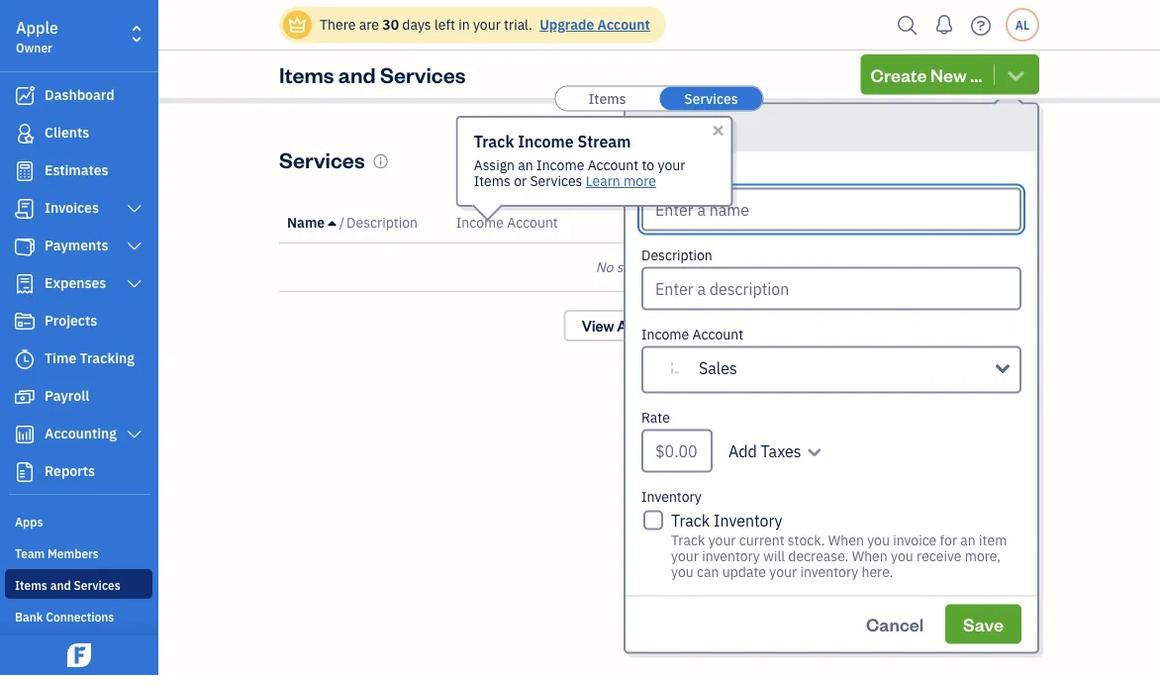 Task type: describe. For each thing, give the bounding box(es) containing it.
chevron large down image for invoices
[[125, 201, 144, 217]]

items up stream
[[589, 89, 626, 107]]

when right stock.
[[829, 531, 865, 549]]

2 / from the left
[[989, 213, 994, 232]]

stock.
[[788, 531, 826, 549]]

account down assign an income account to your items or services
[[507, 213, 558, 232]]

new item
[[642, 114, 734, 142]]

chevron large down image for accounting
[[125, 427, 144, 443]]

view archived services link
[[564, 310, 755, 342]]

2 horizontal spatial you
[[891, 547, 914, 565]]

0 vertical spatial items and services
[[279, 60, 466, 88]]

services inside main element
[[74, 577, 121, 593]]

estimates link
[[5, 154, 153, 189]]

more,
[[965, 547, 1001, 565]]

when left invoice
[[852, 547, 888, 565]]

accounting
[[45, 424, 117, 443]]

billable
[[625, 213, 672, 232]]

cancel
[[867, 613, 924, 636]]

create new …
[[871, 63, 983, 86]]

track for track income stream
[[474, 131, 515, 152]]

0 vertical spatial description
[[347, 213, 418, 232]]

create new … button
[[861, 54, 1040, 95]]

item
[[980, 531, 1008, 549]]

connections
[[46, 609, 114, 625]]

payments link
[[5, 229, 153, 264]]

info image
[[373, 154, 389, 169]]

income up deleted
[[642, 325, 690, 343]]

to for no services to show.
[[671, 258, 684, 276]]

rate for rate / taxes
[[957, 213, 986, 232]]

team
[[15, 546, 45, 562]]

cancel button
[[849, 605, 942, 644]]

services down days at top
[[380, 60, 466, 88]]

account inside assign an income account to your items or services
[[588, 156, 639, 174]]

decrease.
[[789, 547, 849, 565]]

sales button
[[642, 346, 1022, 394]]

trial.
[[504, 15, 533, 34]]

freshbooks image
[[63, 644, 95, 668]]

there
[[320, 15, 356, 34]]

your up can on the bottom of the page
[[709, 531, 736, 549]]

an inside track inventory track your current stock. when you invoice for an item your inventory will decrease. when you receive more, you can update your inventory here.
[[961, 531, 976, 549]]

30
[[383, 15, 399, 34]]

services inside assign an income account to your items or services
[[530, 172, 583, 190]]

payments
[[45, 236, 108, 255]]

services inside view archived services or deleted
[[680, 316, 737, 335]]

income up assign an income account to your items or services
[[518, 131, 574, 152]]

reports link
[[5, 455, 153, 490]]

always
[[752, 206, 796, 224]]

chevron large down image
[[125, 276, 144, 292]]

payment image
[[13, 237, 37, 257]]

learn more link
[[586, 172, 657, 190]]

left
[[435, 15, 455, 34]]

description link
[[347, 213, 418, 232]]

your right in at the left
[[473, 15, 501, 34]]

always add to projects
[[752, 206, 840, 240]]

time tracking
[[45, 349, 135, 367]]

no services to show.
[[596, 258, 723, 276]]

items down crown image
[[279, 60, 334, 88]]

add inside the always add to projects
[[799, 206, 824, 224]]

save
[[964, 613, 1004, 636]]

clients
[[45, 123, 89, 142]]

save button
[[946, 605, 1022, 644]]

rate link
[[957, 213, 989, 232]]

create new … button
[[861, 54, 1040, 95]]

your inside assign an income account to your items or services
[[658, 156, 686, 174]]

0 horizontal spatial you
[[672, 563, 694, 581]]

1 horizontal spatial you
[[868, 531, 890, 549]]

taxes inside dropdown button
[[761, 441, 802, 462]]

dashboard link
[[5, 78, 153, 114]]

view archived services or deleted
[[582, 316, 737, 362]]

income account link
[[456, 213, 558, 232]]

chevrondown image
[[1005, 64, 1028, 85]]

owner
[[16, 40, 52, 55]]

show.
[[687, 258, 723, 276]]

always add to projects link
[[752, 206, 840, 240]]

Search text field
[[880, 142, 1038, 173]]

create
[[871, 63, 928, 86]]

invoices link
[[5, 191, 153, 227]]

expense image
[[13, 274, 37, 294]]

learn more
[[586, 172, 657, 190]]

bank
[[15, 609, 43, 625]]

apps
[[15, 514, 43, 530]]

income inside assign an income account to your items or services
[[537, 156, 585, 174]]

main element
[[0, 0, 208, 675]]

money image
[[13, 387, 37, 407]]

apps link
[[5, 506, 153, 536]]

0 horizontal spatial income account
[[456, 213, 558, 232]]

apple
[[16, 17, 58, 38]]

account right upgrade
[[598, 15, 650, 34]]

deleted link
[[644, 344, 691, 362]]

1 horizontal spatial description
[[642, 246, 713, 264]]

no
[[596, 258, 613, 276]]

accounting link
[[5, 417, 153, 453]]

rate / taxes
[[957, 213, 1032, 232]]

inventory inside track inventory track your current stock. when you invoice for an item your inventory will decrease. when you receive more, you can update your inventory here.
[[714, 510, 783, 531]]

Enter a name text field
[[642, 188, 1022, 231]]

estimates
[[45, 161, 109, 179]]

chevrondown image
[[806, 439, 824, 463]]

stream
[[578, 131, 631, 152]]

al
[[1016, 17, 1030, 33]]

items and services inside main element
[[15, 577, 121, 593]]

here.
[[862, 563, 894, 581]]

your left update
[[672, 547, 699, 565]]

members
[[48, 546, 99, 562]]

tracking
[[80, 349, 135, 367]]

…
[[971, 63, 983, 86]]

apple owner
[[16, 17, 58, 55]]



Task type: locate. For each thing, give the bounding box(es) containing it.
1 vertical spatial rate
[[642, 408, 670, 426]]

to for always add to projects
[[828, 206, 840, 224]]

inventory left will
[[702, 547, 761, 565]]

Rate (USD) text field
[[642, 429, 713, 473]]

add inside dropdown button
[[729, 441, 757, 462]]

items link
[[556, 87, 659, 110]]

0 vertical spatial and
[[339, 60, 376, 88]]

name
[[642, 166, 679, 185], [287, 213, 325, 232]]

services link
[[660, 87, 763, 110]]

your down current
[[770, 563, 797, 581]]

add right rate (usd) text box
[[729, 441, 757, 462]]

income
[[518, 131, 574, 152], [537, 156, 585, 174], [456, 213, 504, 232], [642, 325, 690, 343]]

1 horizontal spatial an
[[961, 531, 976, 549]]

0 horizontal spatial or
[[514, 172, 527, 190]]

notifications image
[[929, 5, 961, 45]]

chevron large down image right accounting
[[125, 427, 144, 443]]

update
[[723, 563, 767, 581]]

view
[[582, 316, 614, 335]]

crown image
[[287, 14, 308, 35]]

2 horizontal spatial to
[[828, 206, 840, 224]]

1 horizontal spatial projects
[[752, 221, 803, 240]]

projects down expenses link
[[45, 311, 97, 330]]

taxes left chevrondown icon at the bottom
[[761, 441, 802, 462]]

projects
[[752, 221, 803, 240], [45, 311, 97, 330]]

and down the team members
[[50, 577, 71, 593]]

team members
[[15, 546, 99, 562]]

/ right caretup icon
[[339, 213, 345, 232]]

1 vertical spatial inventory
[[714, 510, 783, 531]]

track for track inventory track your current stock. when you invoice for an item your inventory will decrease. when you receive more, you can update your inventory here.
[[672, 510, 710, 531]]

1 horizontal spatial taxes
[[996, 213, 1032, 232]]

services left the info icon
[[279, 145, 365, 173]]

income account down assign
[[456, 213, 558, 232]]

services up the bank connections link
[[74, 577, 121, 593]]

dashboard image
[[13, 86, 37, 106]]

for
[[940, 531, 958, 549]]

1 horizontal spatial inventory
[[801, 563, 859, 581]]

items inside assign an income account to your items or services
[[474, 172, 511, 190]]

chevron large down image inside the payments link
[[125, 239, 144, 255]]

or down archived
[[628, 344, 641, 362]]

1 vertical spatial new
[[642, 114, 685, 142]]

0 vertical spatial or
[[514, 172, 527, 190]]

estimate image
[[13, 161, 37, 181]]

0 vertical spatial rate
[[957, 213, 986, 232]]

0 horizontal spatial taxes
[[761, 441, 802, 462]]

go to help image
[[966, 10, 997, 40]]

0 horizontal spatial an
[[518, 156, 534, 174]]

expenses link
[[5, 266, 153, 302]]

Enter a description text field
[[642, 267, 1022, 311]]

track
[[474, 131, 515, 152], [672, 510, 710, 531], [672, 531, 706, 549]]

sales
[[699, 358, 738, 378]]

more
[[624, 172, 657, 190]]

time tracking link
[[5, 342, 153, 377]]

0 horizontal spatial inventory
[[702, 547, 761, 565]]

items and services
[[279, 60, 466, 88], [15, 577, 121, 593]]

an
[[518, 156, 534, 174], [961, 531, 976, 549]]

taxes right rate link
[[996, 213, 1032, 232]]

to inside the always add to projects
[[828, 206, 840, 224]]

items inside main element
[[15, 577, 47, 593]]

projects inside the always add to projects
[[752, 221, 803, 240]]

income account
[[456, 213, 558, 232], [642, 325, 744, 343]]

your right more
[[658, 156, 686, 174]]

0 vertical spatial inventory
[[642, 487, 702, 506]]

0 horizontal spatial /
[[339, 213, 345, 232]]

2 vertical spatial to
[[671, 258, 684, 276]]

account down stream
[[588, 156, 639, 174]]

0 horizontal spatial description
[[347, 213, 418, 232]]

0 horizontal spatial rate
[[642, 408, 670, 426]]

new inside button
[[931, 63, 967, 86]]

1 horizontal spatial or
[[628, 344, 641, 362]]

al button
[[1006, 8, 1040, 42]]

0 vertical spatial income account
[[456, 213, 558, 232]]

timer image
[[13, 350, 37, 369]]

inventory down rate (usd) text box
[[642, 487, 702, 506]]

0 vertical spatial taxes
[[996, 213, 1032, 232]]

1 vertical spatial to
[[828, 206, 840, 224]]

income account up deleted 'link'
[[642, 325, 744, 343]]

1 horizontal spatial items and services
[[279, 60, 466, 88]]

items up income account link
[[474, 172, 511, 190]]

1 vertical spatial projects
[[45, 311, 97, 330]]

dashboard
[[45, 86, 115, 104]]

1 vertical spatial items and services
[[15, 577, 121, 593]]

track inventory track your current stock. when you invoice for an item your inventory will decrease. when you receive more, you can update your inventory here.
[[672, 510, 1008, 581]]

invoice image
[[13, 199, 37, 219]]

rate
[[957, 213, 986, 232], [642, 408, 670, 426]]

items
[[279, 60, 334, 88], [589, 89, 626, 107], [474, 172, 511, 190], [15, 577, 47, 593]]

chart image
[[13, 425, 37, 445]]

1 vertical spatial or
[[628, 344, 641, 362]]

clients link
[[5, 116, 153, 152]]

to right learn
[[642, 156, 655, 174]]

inventory
[[702, 547, 761, 565], [801, 563, 859, 581]]

or inside view archived services or deleted
[[628, 344, 641, 362]]

chevron large down image for payments
[[125, 239, 144, 255]]

inventory down stock.
[[801, 563, 859, 581]]

1 horizontal spatial /
[[989, 213, 994, 232]]

0 horizontal spatial and
[[50, 577, 71, 593]]

inventory up will
[[714, 510, 783, 531]]

bank connections link
[[5, 601, 153, 631]]

will
[[764, 547, 785, 565]]

and down are
[[339, 60, 376, 88]]

chevron large down image
[[125, 201, 144, 217], [125, 239, 144, 255], [125, 427, 144, 443]]

project image
[[13, 312, 37, 332]]

or inside assign an income account to your items or services
[[514, 172, 527, 190]]

0 vertical spatial add
[[799, 206, 824, 224]]

client image
[[13, 124, 37, 144]]

1 vertical spatial income account
[[642, 325, 744, 343]]

invoice
[[894, 531, 937, 549]]

1 vertical spatial and
[[50, 577, 71, 593]]

add right always
[[799, 206, 824, 224]]

0 horizontal spatial to
[[642, 156, 655, 174]]

assign
[[474, 156, 515, 174]]

2 vertical spatial chevron large down image
[[125, 427, 144, 443]]

items down team
[[15, 577, 47, 593]]

reports
[[45, 462, 95, 480]]

1 vertical spatial description
[[642, 246, 713, 264]]

an right for
[[961, 531, 976, 549]]

1 horizontal spatial to
[[671, 258, 684, 276]]

0 vertical spatial projects
[[752, 221, 803, 240]]

learn
[[586, 172, 621, 190]]

you up here.
[[868, 531, 890, 549]]

1 / from the left
[[339, 213, 345, 232]]

services down track income stream
[[530, 172, 583, 190]]

add taxes button
[[721, 439, 824, 463]]

track income stream
[[474, 131, 631, 152]]

1 horizontal spatial inventory
[[714, 510, 783, 531]]

an right assign
[[518, 156, 534, 174]]

inventory
[[642, 487, 702, 506], [714, 510, 783, 531]]

services up item
[[685, 89, 739, 107]]

1 horizontal spatial income account
[[642, 325, 744, 343]]

new
[[931, 63, 967, 86], [642, 114, 685, 142]]

bank connections
[[15, 609, 114, 625]]

projects inside main element
[[45, 311, 97, 330]]

close image
[[711, 123, 727, 139]]

to left show.
[[671, 258, 684, 276]]

/ down search 'text field' at the top right
[[989, 213, 994, 232]]

in
[[459, 15, 470, 34]]

to inside assign an income account to your items or services
[[642, 156, 655, 174]]

items and services up bank connections
[[15, 577, 121, 593]]

receive
[[917, 547, 962, 565]]

report image
[[13, 463, 37, 482]]

description down billable link
[[642, 246, 713, 264]]

taxes
[[996, 213, 1032, 232], [761, 441, 802, 462]]

account
[[598, 15, 650, 34], [588, 156, 639, 174], [507, 213, 558, 232], [693, 325, 744, 343]]

upgrade account link
[[536, 15, 650, 34]]

0 vertical spatial chevron large down image
[[125, 201, 144, 217]]

chevron large down image up chevron large down image
[[125, 239, 144, 255]]

you left can on the bottom of the page
[[672, 563, 694, 581]]

chevron large down image right invoices
[[125, 201, 144, 217]]

description right caretup icon
[[347, 213, 418, 232]]

income down track income stream
[[537, 156, 585, 174]]

and inside main element
[[50, 577, 71, 593]]

there are 30 days left in your trial. upgrade account
[[320, 15, 650, 34]]

items and services down are
[[279, 60, 466, 88]]

projects link
[[5, 304, 153, 340]]

team members link
[[5, 538, 153, 568]]

2 chevron large down image from the top
[[125, 239, 144, 255]]

0 vertical spatial to
[[642, 156, 655, 174]]

to right always
[[828, 206, 840, 224]]

0 horizontal spatial inventory
[[642, 487, 702, 506]]

when
[[829, 531, 865, 549], [852, 547, 888, 565]]

1 vertical spatial add
[[729, 441, 757, 462]]

time
[[45, 349, 76, 367]]

assign an income account to your items or services
[[474, 156, 686, 190]]

current
[[740, 531, 785, 549]]

items and services link
[[5, 569, 153, 599]]

caretup image
[[328, 215, 336, 231]]

and
[[339, 60, 376, 88], [50, 577, 71, 593]]

projects up enter a description text box
[[752, 221, 803, 240]]

expenses
[[45, 274, 106, 292]]

account up "sales"
[[693, 325, 744, 343]]

payroll link
[[5, 379, 153, 415]]

1 horizontal spatial add
[[799, 206, 824, 224]]

chevron large down image inside invoices link
[[125, 201, 144, 217]]

services
[[380, 60, 466, 88], [685, 89, 739, 107], [279, 145, 365, 173], [530, 172, 583, 190], [680, 316, 737, 335], [74, 577, 121, 593]]

0 vertical spatial new
[[931, 63, 967, 86]]

1 vertical spatial name
[[287, 213, 325, 232]]

0 vertical spatial name
[[642, 166, 679, 185]]

1 chevron large down image from the top
[[125, 201, 144, 217]]

name up billable at the top right of page
[[642, 166, 679, 185]]

rate down search 'text field' at the top right
[[957, 213, 986, 232]]

name link
[[287, 213, 339, 232]]

upgrade
[[540, 15, 595, 34]]

services
[[617, 258, 668, 276]]

1 vertical spatial an
[[961, 531, 976, 549]]

1 horizontal spatial new
[[931, 63, 967, 86]]

new left …
[[931, 63, 967, 86]]

an inside assign an income account to your items or services
[[518, 156, 534, 174]]

billable link
[[625, 213, 672, 232]]

payroll
[[45, 387, 89, 405]]

can
[[697, 563, 720, 581]]

0 horizontal spatial new
[[642, 114, 685, 142]]

1 horizontal spatial rate
[[957, 213, 986, 232]]

you left receive
[[891, 547, 914, 565]]

1 vertical spatial chevron large down image
[[125, 239, 144, 255]]

or up income account link
[[514, 172, 527, 190]]

0 horizontal spatial add
[[729, 441, 757, 462]]

add taxes
[[729, 441, 802, 462]]

archived
[[617, 316, 677, 335]]

name left caretup icon
[[287, 213, 325, 232]]

deleted
[[644, 344, 691, 362]]

0 horizontal spatial projects
[[45, 311, 97, 330]]

0 vertical spatial an
[[518, 156, 534, 174]]

0 horizontal spatial name
[[287, 213, 325, 232]]

are
[[359, 15, 379, 34]]

1 vertical spatial taxes
[[761, 441, 802, 462]]

rate up rate (usd) text box
[[642, 408, 670, 426]]

rate for rate
[[642, 408, 670, 426]]

invoices
[[45, 199, 99, 217]]

days
[[402, 15, 431, 34]]

3 chevron large down image from the top
[[125, 427, 144, 443]]

1 horizontal spatial name
[[642, 166, 679, 185]]

0 horizontal spatial items and services
[[15, 577, 121, 593]]

income down assign
[[456, 213, 504, 232]]

search image
[[892, 10, 924, 40]]

1 horizontal spatial and
[[339, 60, 376, 88]]

item
[[690, 114, 734, 142]]

new left item
[[642, 114, 685, 142]]

services up "sales"
[[680, 316, 737, 335]]



Task type: vqa. For each thing, say whether or not it's contained in the screenshot.
a corresponding to Assign
no



